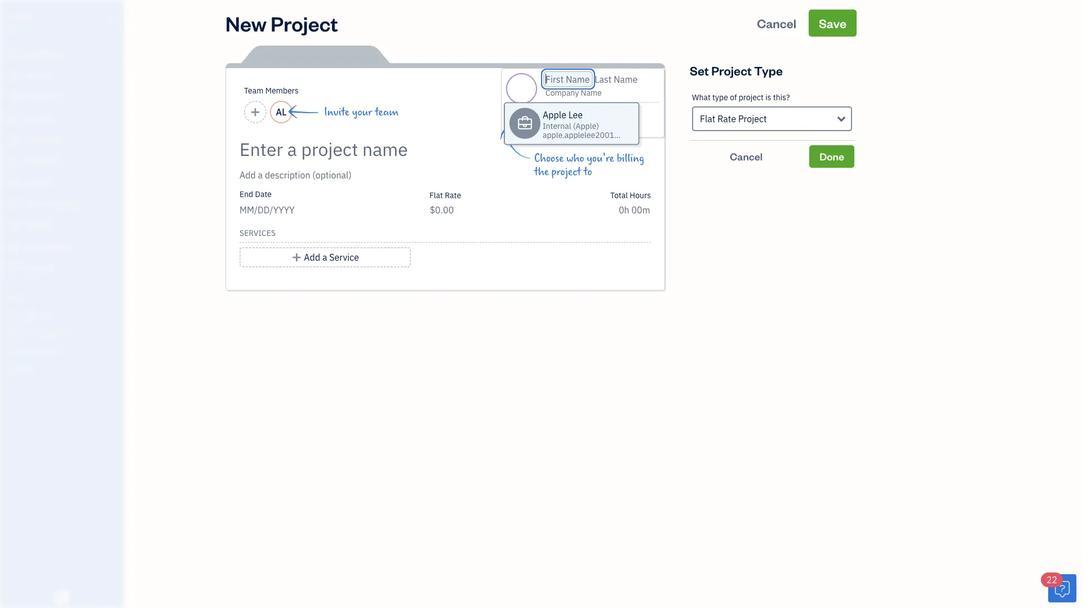 Task type: vqa. For each thing, say whether or not it's contained in the screenshot.
PHONE NUMBER text field on the right
yes



Task type: describe. For each thing, give the bounding box(es) containing it.
invoice image
[[7, 113, 21, 125]]

hours
[[630, 190, 651, 200]]

Project Name text field
[[240, 138, 550, 161]]

apple for lee
[[543, 109, 567, 121]]

what type of project is this? element
[[690, 84, 855, 141]]

payment image
[[7, 135, 21, 146]]

timer image
[[7, 199, 21, 210]]

settings image
[[8, 364, 121, 373]]

total hours
[[611, 190, 651, 200]]

type
[[713, 92, 728, 103]]

save
[[819, 15, 847, 31]]

Company Name text field
[[546, 87, 603, 98]]

members
[[265, 85, 299, 96]]

type
[[755, 62, 783, 78]]

service
[[329, 252, 359, 264]]

what type of project is this?
[[692, 92, 790, 103]]

flat rate project
[[700, 113, 767, 125]]

set
[[690, 62, 709, 78]]

apple for owner
[[9, 10, 33, 22]]

choose who you're billing the project to
[[535, 153, 645, 178]]

new project
[[226, 10, 338, 36]]

money image
[[7, 220, 21, 232]]

done button
[[810, 145, 855, 168]]

team members
[[244, 85, 299, 96]]

freshbooks image
[[53, 591, 71, 604]]

dashboard image
[[7, 49, 21, 60]]

end date
[[240, 189, 272, 200]]

apple lee internal (apple) apple.applelee2001@gmail.com
[[543, 109, 658, 140]]

project for new
[[271, 10, 338, 36]]

team members image
[[8, 310, 121, 319]]

items and services image
[[8, 328, 121, 337]]

22 button
[[1041, 573, 1077, 603]]

to
[[584, 166, 592, 178]]

flat rate
[[430, 190, 461, 200]]

(apple)
[[573, 121, 599, 131]]

end
[[240, 189, 253, 200]]

you're
[[587, 153, 614, 165]]

your
[[352, 106, 372, 118]]

services
[[240, 228, 276, 239]]

internal
[[543, 121, 571, 131]]

Project Type field
[[692, 107, 853, 131]]

1 horizontal spatial project
[[739, 92, 764, 103]]

team
[[244, 85, 264, 96]]

cancel for the bottommost cancel 'button'
[[730, 150, 763, 163]]

rate for flat rate project
[[718, 113, 736, 125]]

End date in  format text field
[[240, 204, 377, 216]]

apple.applelee2001@gmail.com
[[543, 130, 658, 140]]

Project Description text field
[[240, 169, 550, 182]]

Hourly Budget text field
[[619, 204, 651, 216]]

apple owner
[[9, 10, 33, 32]]

project inside field
[[739, 113, 767, 125]]

phone image
[[546, 122, 557, 131]]

1 vertical spatial cancel button
[[690, 145, 803, 168]]

Amount (USD) text field
[[430, 204, 454, 216]]

new
[[226, 10, 267, 36]]



Task type: locate. For each thing, give the bounding box(es) containing it.
lee
[[569, 109, 583, 121]]

billing
[[617, 153, 645, 165]]

add
[[304, 252, 320, 264]]

cancel down flat rate project
[[730, 150, 763, 163]]

resource center badge image
[[1049, 575, 1077, 603]]

invite
[[324, 106, 350, 118]]

briefcase image
[[517, 119, 533, 128]]

is
[[766, 92, 772, 103]]

project
[[271, 10, 338, 36], [712, 62, 752, 78], [739, 113, 767, 125]]

apple up owner
[[9, 10, 33, 22]]

project left is
[[739, 92, 764, 103]]

0 vertical spatial flat
[[700, 113, 716, 125]]

rate inside flat rate project field
[[718, 113, 736, 125]]

owner
[[9, 23, 30, 32]]

main element
[[0, 0, 152, 609]]

apple
[[9, 10, 33, 22], [543, 109, 567, 121]]

0 vertical spatial cancel button
[[747, 10, 807, 37]]

flat down what
[[700, 113, 716, 125]]

chart image
[[7, 242, 21, 253]]

0 horizontal spatial apple
[[9, 10, 33, 22]]

0 vertical spatial cancel
[[757, 15, 797, 31]]

envelope image
[[546, 107, 557, 116]]

apple up phone image
[[543, 109, 567, 121]]

report image
[[7, 263, 21, 275]]

estimate image
[[7, 92, 21, 103]]

project image
[[7, 178, 21, 189]]

the
[[535, 166, 549, 178]]

project
[[739, 92, 764, 103], [552, 166, 581, 178]]

1 vertical spatial project
[[552, 166, 581, 178]]

flat up amount (usd) text field
[[430, 190, 443, 200]]

flat inside flat rate project field
[[700, 113, 716, 125]]

Email Address text field
[[563, 107, 614, 118]]

cancel button down flat rate project
[[690, 145, 803, 168]]

what
[[692, 92, 711, 103]]

expense image
[[7, 156, 21, 167]]

done
[[820, 150, 845, 163]]

0 vertical spatial rate
[[718, 113, 736, 125]]

flat
[[700, 113, 716, 125], [430, 190, 443, 200]]

project inside 'choose who you're billing the project to'
[[552, 166, 581, 178]]

date
[[255, 189, 272, 200]]

bank connections image
[[8, 346, 121, 355]]

choose
[[535, 153, 564, 165]]

apple inside apple lee internal (apple) apple.applelee2001@gmail.com
[[543, 109, 567, 121]]

1 vertical spatial project
[[712, 62, 752, 78]]

add team member image
[[250, 105, 261, 119]]

0 horizontal spatial flat
[[430, 190, 443, 200]]

rate down the of
[[718, 113, 736, 125]]

2 vertical spatial project
[[739, 113, 767, 125]]

cancel for the top cancel 'button'
[[757, 15, 797, 31]]

0 horizontal spatial project
[[552, 166, 581, 178]]

a
[[322, 252, 327, 264]]

al
[[276, 106, 287, 118]]

cancel up type
[[757, 15, 797, 31]]

apple inside "main" element
[[9, 10, 33, 22]]

who
[[567, 153, 584, 165]]

save button
[[809, 10, 857, 37]]

client image
[[7, 70, 21, 82]]

Phone Number text field
[[563, 122, 616, 133]]

set project type
[[690, 62, 783, 78]]

1 vertical spatial flat
[[430, 190, 443, 200]]

1 vertical spatial cancel
[[730, 150, 763, 163]]

0 vertical spatial project
[[739, 92, 764, 103]]

1 horizontal spatial rate
[[718, 113, 736, 125]]

rate for flat rate
[[445, 190, 461, 200]]

cancel button up type
[[747, 10, 807, 37]]

invite your team
[[324, 106, 399, 118]]

total
[[611, 190, 628, 200]]

rate
[[718, 113, 736, 125], [445, 190, 461, 200]]

Last Name text field
[[595, 73, 638, 85]]

apps image
[[8, 292, 121, 301]]

1 horizontal spatial flat
[[700, 113, 716, 125]]

plus image
[[292, 251, 302, 264]]

rate up amount (usd) text field
[[445, 190, 461, 200]]

team
[[375, 106, 399, 118]]

cancel button
[[747, 10, 807, 37], [690, 145, 803, 168]]

cancel
[[757, 15, 797, 31], [730, 150, 763, 163]]

project down the who
[[552, 166, 581, 178]]

this?
[[773, 92, 790, 103]]

add a service
[[304, 252, 359, 264]]

0 vertical spatial project
[[271, 10, 338, 36]]

of
[[730, 92, 737, 103]]

0 vertical spatial apple
[[9, 10, 33, 22]]

1 horizontal spatial apple
[[543, 109, 567, 121]]

add a service button
[[240, 248, 411, 268]]

First Name text field
[[546, 73, 591, 85]]

project for set
[[712, 62, 752, 78]]

1 vertical spatial rate
[[445, 190, 461, 200]]

1 vertical spatial apple
[[543, 109, 567, 121]]

22
[[1047, 575, 1058, 587]]

0 horizontal spatial rate
[[445, 190, 461, 200]]

flat for flat rate project
[[700, 113, 716, 125]]

flat for flat rate
[[430, 190, 443, 200]]



